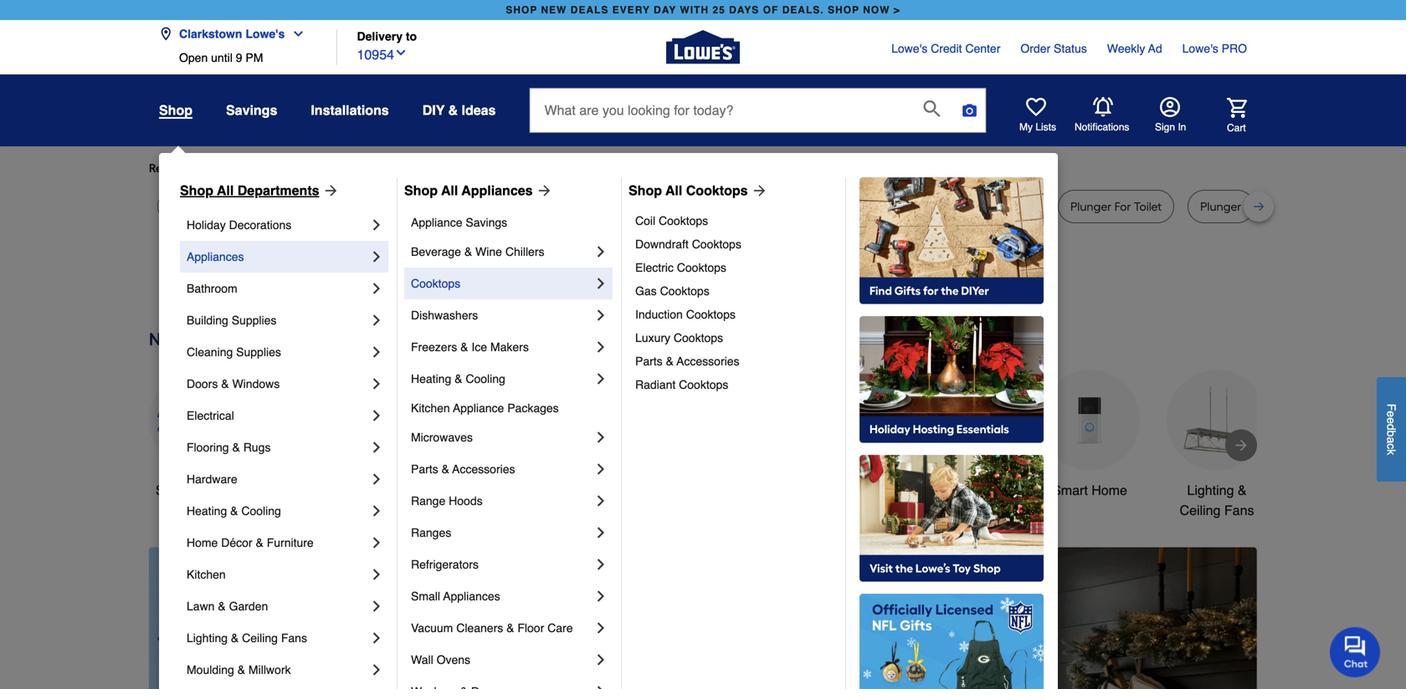 Task type: locate. For each thing, give the bounding box(es) containing it.
& for doors & windows link
[[221, 378, 229, 391]]

deals
[[209, 483, 243, 498]]

lowe's home improvement cart image
[[1227, 98, 1247, 118]]

0 horizontal spatial bathroom
[[187, 282, 237, 295]]

heating & cooling down freezers & ice makers
[[411, 372, 505, 386]]

cooktops up downdraft cooktops
[[659, 214, 708, 228]]

chevron right image for holiday decorations
[[368, 217, 385, 234]]

supplies up cleaning supplies
[[232, 314, 277, 327]]

toilet left drain
[[835, 200, 863, 214]]

lowe's credit center link
[[892, 40, 1001, 57]]

1 arrow right image from the left
[[319, 182, 339, 199]]

1 horizontal spatial arrow right image
[[533, 182, 553, 199]]

chevron right image for kitchen
[[368, 567, 385, 583]]

1 horizontal spatial parts
[[635, 355, 663, 368]]

parts & accessories link
[[635, 350, 834, 373], [411, 454, 593, 485]]

plunger
[[1071, 200, 1112, 214], [1200, 200, 1242, 214]]

0 horizontal spatial parts & accessories
[[411, 463, 515, 476]]

decorations down shop all departments link
[[229, 218, 292, 232]]

clarkstown lowe's button
[[159, 17, 312, 51]]

& for 'diy & ideas' button
[[448, 103, 458, 118]]

tools up ranges
[[438, 483, 469, 498]]

1 horizontal spatial shop
[[828, 4, 860, 16]]

2 horizontal spatial shop
[[629, 183, 662, 198]]

lowe's inside button
[[246, 27, 285, 41]]

parts & accessories up hoods
[[411, 463, 515, 476]]

& for the rightmost parts & accessories link
[[666, 355, 674, 368]]

0 horizontal spatial plumbing
[[429, 200, 479, 214]]

chevron right image for home décor & furniture
[[368, 535, 385, 552]]

1 vertical spatial fans
[[281, 632, 307, 645]]

order
[[1021, 42, 1051, 55]]

shop for shop all cooktops
[[629, 183, 662, 198]]

chevron right image for dishwashers
[[593, 307, 609, 324]]

toilet down sign
[[1134, 200, 1162, 214]]

savings up wine
[[466, 216, 507, 229]]

coil cooktops link
[[635, 209, 834, 233]]

1 vertical spatial appliance
[[453, 402, 504, 415]]

cooktops down downdraft cooktops
[[677, 261, 726, 275]]

1 toilet from the left
[[170, 200, 198, 214]]

chevron right image for bathroom
[[368, 280, 385, 297]]

0 vertical spatial arrow right image
[[748, 182, 768, 199]]

range hoods link
[[411, 485, 593, 517]]

1 vertical spatial bathroom
[[934, 483, 992, 498]]

shop left 'new'
[[506, 4, 537, 16]]

snake up 'downdraft cooktops' link
[[780, 200, 813, 214]]

parts down luxury
[[635, 355, 663, 368]]

all inside shop all cooktops link
[[666, 183, 682, 198]]

1 horizontal spatial ceiling
[[1180, 503, 1221, 518]]

auger
[[201, 200, 233, 214]]

0 horizontal spatial cooling
[[241, 505, 281, 518]]

kitchen link
[[187, 559, 368, 591]]

accessories for parts & accessories link to the left
[[452, 463, 515, 476]]

tools up equipment
[[839, 483, 871, 498]]

chevron right image for lawn & garden
[[368, 598, 385, 615]]

cart button
[[1204, 98, 1247, 135]]

0 horizontal spatial tools
[[438, 483, 469, 498]]

parts & accessories up radiant cooktops at bottom
[[635, 355, 740, 368]]

1 plumbing from the left
[[429, 200, 479, 214]]

cooktops down beverage
[[411, 277, 460, 290]]

0 vertical spatial accessories
[[677, 355, 740, 368]]

bathroom inside "link"
[[187, 282, 237, 295]]

0 horizontal spatial parts
[[411, 463, 438, 476]]

lighting & ceiling fans button
[[1167, 370, 1267, 521]]

shop inside button
[[156, 483, 187, 498]]

1 horizontal spatial kitchen
[[411, 402, 450, 415]]

appliances down the holiday
[[187, 250, 244, 264]]

1 horizontal spatial tools
[[839, 483, 871, 498]]

toilet down my
[[1004, 200, 1032, 214]]

0 horizontal spatial savings
[[226, 103, 277, 118]]

heating & cooling link down makers
[[411, 363, 593, 395]]

all for cooktops
[[666, 183, 682, 198]]

beverage & wine chillers link
[[411, 236, 593, 268]]

1 snake from the left
[[374, 200, 406, 214]]

chevron right image for hardware
[[368, 471, 385, 488]]

0 vertical spatial parts & accessories link
[[635, 350, 834, 373]]

savings
[[226, 103, 277, 118], [466, 216, 507, 229]]

holiday decorations link
[[187, 209, 368, 241]]

home inside 'link'
[[187, 537, 218, 550]]

cooktops up induction cooktops
[[660, 285, 710, 298]]

lowe's home improvement account image
[[1160, 97, 1180, 117]]

0 vertical spatial kitchen
[[411, 402, 450, 415]]

all up snake for plumbing
[[441, 183, 458, 198]]

drain snake
[[902, 200, 966, 214]]

f e e d b a c k button
[[1377, 377, 1406, 482]]

3 snake from the left
[[780, 200, 813, 214]]

0 horizontal spatial arrow right image
[[319, 182, 339, 199]]

0 vertical spatial cooling
[[466, 372, 505, 386]]

all up auger
[[217, 183, 234, 198]]

supplies
[[232, 314, 277, 327], [236, 346, 281, 359]]

1 horizontal spatial arrow right image
[[1233, 437, 1250, 454]]

3 toilet from the left
[[1004, 200, 1032, 214]]

1 vertical spatial supplies
[[236, 346, 281, 359]]

shop left now
[[828, 4, 860, 16]]

0 horizontal spatial kitchen
[[187, 568, 226, 582]]

1 vertical spatial savings
[[466, 216, 507, 229]]

0 horizontal spatial plunger
[[1071, 200, 1112, 214]]

all up coil cooktops
[[666, 183, 682, 198]]

lawn & garden link
[[187, 591, 368, 623]]

bathroom inside button
[[934, 483, 992, 498]]

cooktops down coil cooktops link
[[692, 238, 741, 251]]

cleaning supplies
[[187, 346, 281, 359]]

50 percent off all artificial christmas trees, holiday lights and more. image
[[446, 548, 1257, 690]]

shop left deals
[[156, 483, 187, 498]]

drain
[[902, 200, 930, 214]]

with
[[680, 4, 709, 16]]

0 vertical spatial parts
[[635, 355, 663, 368]]

chevron down image
[[394, 46, 408, 59]]

accessories down new deals every day during 25 days of deals image
[[677, 355, 740, 368]]

e
[[1385, 411, 1398, 418], [1385, 418, 1398, 424]]

chevron right image for small appliances
[[593, 588, 609, 605]]

2 shop from the left
[[404, 183, 438, 198]]

building supplies link
[[187, 305, 368, 336]]

cooktops for downdraft cooktops
[[692, 238, 741, 251]]

plumbing up appliance savings
[[429, 200, 479, 214]]

plunger down "cart"
[[1200, 200, 1242, 214]]

chevron right image for appliances
[[368, 249, 385, 265]]

f
[[1385, 404, 1398, 411]]

lowe's home improvement logo image
[[666, 10, 740, 84]]

2 arrow right image from the left
[[533, 182, 553, 199]]

shop new deals every day with 25 days of deals. shop now >
[[506, 4, 900, 16]]

1 plunger from the left
[[1071, 200, 1112, 214]]

parts up range
[[411, 463, 438, 476]]

luxury cooktops link
[[635, 326, 834, 350]]

shop for shop all appliances
[[404, 183, 438, 198]]

shop inside shop all cooktops link
[[629, 183, 662, 198]]

0 horizontal spatial lowe's
[[246, 27, 285, 41]]

1 horizontal spatial fans
[[1224, 503, 1254, 518]]

& for beverage & wine chillers link
[[464, 245, 472, 259]]

None search field
[[529, 88, 986, 148]]

cooling up kitchen appliance packages
[[466, 372, 505, 386]]

chevron right image
[[593, 307, 609, 324], [593, 339, 609, 356], [593, 371, 609, 388], [593, 429, 609, 446], [593, 525, 609, 542], [368, 535, 385, 552], [593, 588, 609, 605], [593, 652, 609, 669], [368, 662, 385, 679]]

1 horizontal spatial heating
[[411, 372, 451, 386]]

chevron right image for building supplies
[[368, 312, 385, 329]]

decorations for christmas
[[545, 503, 617, 518]]

wall ovens link
[[411, 645, 593, 676]]

lowe's up pm
[[246, 27, 285, 41]]

chevron right image for electrical
[[368, 408, 385, 424]]

chevron right image for range hoods
[[593, 493, 609, 510]]

supplies for building supplies
[[232, 314, 277, 327]]

a
[[1385, 437, 1398, 444]]

appliance down snake for plumbing
[[411, 216, 462, 229]]

appliance up "microwaves" link
[[453, 402, 504, 415]]

shop
[[180, 183, 213, 198], [404, 183, 438, 198], [629, 183, 662, 198]]

0 vertical spatial home
[[1092, 483, 1127, 498]]

smart home
[[1052, 483, 1127, 498]]

1 vertical spatial kitchen
[[187, 568, 226, 582]]

plunger down notifications
[[1071, 200, 1112, 214]]

1 horizontal spatial lowe's
[[892, 42, 928, 55]]

1 vertical spatial lighting & ceiling fans
[[187, 632, 307, 645]]

clarkstown lowe's
[[179, 27, 285, 41]]

holiday hosting essentials. image
[[860, 316, 1044, 444]]

shop up toilet auger
[[180, 183, 213, 198]]

decorations inside button
[[545, 503, 617, 518]]

heating down shop all deals
[[187, 505, 227, 518]]

e up d
[[1385, 411, 1398, 418]]

0 vertical spatial bathroom
[[187, 282, 237, 295]]

0 vertical spatial lighting
[[1187, 483, 1234, 498]]

order status
[[1021, 42, 1087, 55]]

dishwashers
[[411, 309, 478, 322]]

chevron right image for ranges
[[593, 525, 609, 542]]

home
[[1092, 483, 1127, 498], [187, 537, 218, 550]]

kitchen
[[411, 402, 450, 415], [187, 568, 226, 582]]

0 horizontal spatial heating & cooling link
[[187, 496, 368, 527]]

cooling up the home décor & furniture
[[241, 505, 281, 518]]

chevron right image for flooring & rugs
[[368, 439, 385, 456]]

diy & ideas
[[422, 103, 496, 118]]

arrow right image
[[319, 182, 339, 199], [533, 182, 553, 199]]

recommended searches for you heading
[[149, 160, 1257, 177]]

ceiling inside lighting & ceiling fans link
[[242, 632, 278, 645]]

snake up coil cooktops
[[655, 200, 688, 214]]

all inside shop all appliances link
[[441, 183, 458, 198]]

1 horizontal spatial home
[[1092, 483, 1127, 498]]

1 horizontal spatial accessories
[[677, 355, 740, 368]]

0 horizontal spatial home
[[187, 537, 218, 550]]

1 vertical spatial heating & cooling
[[187, 505, 281, 518]]

shop down open
[[159, 103, 193, 118]]

arrow right image down you
[[319, 182, 339, 199]]

decorations
[[229, 218, 292, 232], [545, 503, 617, 518]]

search image
[[924, 100, 940, 117]]

2 horizontal spatial lowe's
[[1182, 42, 1219, 55]]

heating & cooling link
[[411, 363, 593, 395], [187, 496, 368, 527]]

chevron right image for refrigerators
[[593, 557, 609, 573]]

microwaves
[[411, 431, 473, 444]]

& for moulding & millwork link
[[237, 664, 245, 677]]

heating & cooling link up furniture
[[187, 496, 368, 527]]

christmas
[[551, 483, 611, 498]]

installations button
[[311, 95, 389, 126]]

every
[[612, 4, 650, 16]]

shop for shop all departments
[[180, 183, 213, 198]]

center
[[965, 42, 1001, 55]]

parts & accessories link up hoods
[[411, 454, 593, 485]]

rugs
[[243, 441, 271, 455]]

accessories
[[677, 355, 740, 368], [452, 463, 515, 476]]

0 vertical spatial shop
[[159, 103, 193, 118]]

supplies for cleaning supplies
[[236, 346, 281, 359]]

lowe's left pro
[[1182, 42, 1219, 55]]

accessories for the rightmost parts & accessories link
[[677, 355, 740, 368]]

shop up snake for plumbing
[[404, 183, 438, 198]]

& inside 'link'
[[256, 537, 264, 550]]

snake down shop all appliances on the left of the page
[[374, 200, 406, 214]]

all left deals
[[190, 483, 205, 498]]

3 shop from the left
[[629, 183, 662, 198]]

1 shop from the left
[[180, 183, 213, 198]]

1 horizontal spatial heating & cooling link
[[411, 363, 593, 395]]

toilet up the holiday
[[170, 200, 198, 214]]

1 vertical spatial ceiling
[[242, 632, 278, 645]]

0 horizontal spatial ceiling
[[242, 632, 278, 645]]

my lists link
[[1020, 97, 1056, 134]]

all inside shop all departments link
[[217, 183, 234, 198]]

1 vertical spatial lighting
[[187, 632, 228, 645]]

0 horizontal spatial arrow right image
[[748, 182, 768, 199]]

shop all departments link
[[180, 181, 339, 201]]

& for lighting & ceiling fans link
[[231, 632, 239, 645]]

1 horizontal spatial plunger
[[1200, 200, 1242, 214]]

cooktops link
[[411, 268, 593, 300]]

accessories down "microwaves" link
[[452, 463, 515, 476]]

1 vertical spatial heating
[[187, 505, 227, 518]]

1 vertical spatial home
[[187, 537, 218, 550]]

1 vertical spatial accessories
[[452, 463, 515, 476]]

shop
[[159, 103, 193, 118], [156, 483, 187, 498]]

shop up coil
[[629, 183, 662, 198]]

plumbing up 'downdraft cooktops' link
[[727, 200, 777, 214]]

arrow right image inside shop all appliances link
[[533, 182, 553, 199]]

1 vertical spatial cooling
[[241, 505, 281, 518]]

0 horizontal spatial accessories
[[452, 463, 515, 476]]

all for deals
[[190, 483, 205, 498]]

0 horizontal spatial shop
[[180, 183, 213, 198]]

arrow right image up appliance savings link
[[533, 182, 553, 199]]

1 horizontal spatial shop
[[404, 183, 438, 198]]

1 vertical spatial parts & accessories
[[411, 463, 515, 476]]

of
[[763, 4, 779, 16]]

0 horizontal spatial decorations
[[229, 218, 292, 232]]

1 horizontal spatial parts & accessories
[[635, 355, 740, 368]]

décor
[[221, 537, 252, 550]]

1 shop from the left
[[506, 4, 537, 16]]

kitchen up lawn
[[187, 568, 226, 582]]

1 horizontal spatial lighting
[[1187, 483, 1234, 498]]

range hoods
[[411, 495, 483, 508]]

ideas
[[462, 103, 496, 118]]

supplies up windows on the bottom of the page
[[236, 346, 281, 359]]

lowe's left credit on the right
[[892, 42, 928, 55]]

home left décor
[[187, 537, 218, 550]]

1 vertical spatial parts & accessories link
[[411, 454, 593, 485]]

home right smart
[[1092, 483, 1127, 498]]

0 horizontal spatial heating
[[187, 505, 227, 518]]

0 horizontal spatial parts & accessories link
[[411, 454, 593, 485]]

0 vertical spatial heating & cooling
[[411, 372, 505, 386]]

1 horizontal spatial parts & accessories link
[[635, 350, 834, 373]]

appliances up appliance savings link
[[462, 183, 533, 198]]

windows
[[232, 378, 280, 391]]

cooktops up new deals every day during 25 days of deals image
[[686, 308, 736, 321]]

0 horizontal spatial shop
[[506, 4, 537, 16]]

0 vertical spatial heating
[[411, 372, 451, 386]]

0 vertical spatial parts & accessories
[[635, 355, 740, 368]]

for inside heading
[[284, 161, 299, 175]]

arrow right image inside shop all departments link
[[319, 182, 339, 199]]

appliances
[[462, 183, 533, 198], [187, 250, 244, 264], [443, 590, 500, 604]]

appliance savings
[[411, 216, 507, 229]]

tools inside outdoor tools & equipment
[[839, 483, 871, 498]]

e up b
[[1385, 418, 1398, 424]]

lowe's home improvement notification center image
[[1093, 97, 1113, 117]]

1 vertical spatial decorations
[[545, 503, 617, 518]]

0 vertical spatial appliances
[[462, 183, 533, 198]]

2 tools from the left
[[839, 483, 871, 498]]

you
[[301, 161, 321, 175]]

new deals every day during 25 days of deals image
[[149, 326, 1257, 354]]

1 horizontal spatial heating & cooling
[[411, 372, 505, 386]]

decorations down "christmas"
[[545, 503, 617, 518]]

ceiling
[[1180, 503, 1221, 518], [242, 632, 278, 645]]

& for lawn & garden link
[[218, 600, 226, 614]]

0 vertical spatial heating & cooling link
[[411, 363, 593, 395]]

1 e from the top
[[1385, 411, 1398, 418]]

open
[[179, 51, 208, 64]]

0 vertical spatial fans
[[1224, 503, 1254, 518]]

0 horizontal spatial heating & cooling
[[187, 505, 281, 518]]

radiant cooktops
[[635, 378, 728, 392]]

heating down freezers
[[411, 372, 451, 386]]

fans inside lighting & ceiling fans
[[1224, 503, 1254, 518]]

deals
[[571, 4, 609, 16]]

cooktops down new deals every day during 25 days of deals image
[[679, 378, 728, 392]]

lighting inside button
[[1187, 483, 1234, 498]]

heating & cooling down deals
[[187, 505, 281, 518]]

0 vertical spatial ceiling
[[1180, 503, 1221, 518]]

savings down pm
[[226, 103, 277, 118]]

until
[[211, 51, 233, 64]]

home inside 'button'
[[1092, 483, 1127, 498]]

chevron down image
[[285, 27, 305, 41]]

induction
[[635, 308, 683, 321]]

parts & accessories link down induction cooktops link
[[635, 350, 834, 373]]

& inside outdoor tools & equipment
[[874, 483, 883, 498]]

snake right drain
[[933, 200, 966, 214]]

b
[[1385, 431, 1398, 437]]

1 horizontal spatial plumbing
[[727, 200, 777, 214]]

Search Query text field
[[530, 89, 910, 132]]

shop
[[506, 4, 537, 16], [828, 4, 860, 16]]

lighting & ceiling fans
[[1180, 483, 1254, 518], [187, 632, 307, 645]]

coil cooktops
[[635, 214, 708, 228]]

chevron right image for vacuum cleaners & floor care
[[593, 620, 609, 637]]

arrow right image
[[748, 182, 768, 199], [1233, 437, 1250, 454]]

all inside shop all deals button
[[190, 483, 205, 498]]

1 horizontal spatial decorations
[[545, 503, 617, 518]]

appliance savings link
[[411, 209, 609, 236]]

1 vertical spatial shop
[[156, 483, 187, 498]]

1 horizontal spatial lighting & ceiling fans
[[1180, 483, 1254, 518]]

shop inside shop all appliances link
[[404, 183, 438, 198]]

0 horizontal spatial lighting
[[187, 632, 228, 645]]

chevron right image for heating & cooling
[[368, 503, 385, 520]]

9
[[236, 51, 242, 64]]

furniture
[[267, 537, 314, 550]]

0 vertical spatial decorations
[[229, 218, 292, 232]]

chevron right image
[[368, 217, 385, 234], [593, 244, 609, 260], [368, 249, 385, 265], [593, 275, 609, 292], [368, 280, 385, 297], [368, 312, 385, 329], [368, 344, 385, 361], [368, 376, 385, 393], [368, 408, 385, 424], [368, 439, 385, 456], [593, 461, 609, 478], [368, 471, 385, 488], [593, 493, 609, 510], [368, 503, 385, 520], [593, 557, 609, 573], [368, 567, 385, 583], [368, 598, 385, 615], [593, 620, 609, 637], [368, 630, 385, 647], [593, 684, 609, 690]]

kitchen inside "link"
[[187, 568, 226, 582]]

cooktops for induction cooktops
[[686, 308, 736, 321]]

refrigerators
[[411, 558, 479, 572]]

1 horizontal spatial bathroom
[[934, 483, 992, 498]]

1 horizontal spatial savings
[[466, 216, 507, 229]]

cooktops down induction cooktops
[[674, 331, 723, 345]]

induction cooktops
[[635, 308, 736, 321]]

shop inside shop all departments link
[[180, 183, 213, 198]]

0 vertical spatial supplies
[[232, 314, 277, 327]]

10954
[[357, 47, 394, 62]]

kitchen up microwaves
[[411, 402, 450, 415]]

appliances up cleaners
[[443, 590, 500, 604]]

0 vertical spatial lighting & ceiling fans
[[1180, 483, 1254, 518]]

10954 button
[[357, 43, 408, 65]]

2 plunger from the left
[[1200, 200, 1242, 214]]



Task type: describe. For each thing, give the bounding box(es) containing it.
cooktops for electric cooktops
[[677, 261, 726, 275]]

cooktops for coil cooktops
[[659, 214, 708, 228]]

shop all deals button
[[149, 370, 249, 501]]

lowe's for lowe's credit center
[[892, 42, 928, 55]]

freezers & ice makers link
[[411, 331, 593, 363]]

0 vertical spatial appliance
[[411, 216, 462, 229]]

1 vertical spatial appliances
[[187, 250, 244, 264]]

snake for plumbing
[[374, 200, 479, 214]]

visit the lowe's toy shop. image
[[860, 455, 1044, 583]]

to
[[406, 30, 417, 43]]

find gifts for the diyer. image
[[860, 177, 1044, 305]]

beverage
[[411, 245, 461, 259]]

cooktops down recommended searches for you heading
[[686, 183, 748, 198]]

cooktops for gas cooktops
[[660, 285, 710, 298]]

radiant cooktops link
[[635, 373, 834, 397]]

notifications
[[1075, 121, 1129, 133]]

4 snake from the left
[[933, 200, 966, 214]]

4 toilet from the left
[[1134, 200, 1162, 214]]

chevron right image for doors & windows
[[368, 376, 385, 393]]

ceiling inside lighting & ceiling fans
[[1180, 503, 1221, 518]]

& for the flooring & rugs link
[[232, 441, 240, 455]]

plunger for plunger
[[1200, 200, 1242, 214]]

2 toilet from the left
[[835, 200, 863, 214]]

heating for top heating & cooling link
[[411, 372, 451, 386]]

lighting & ceiling fans inside button
[[1180, 483, 1254, 518]]

moulding
[[187, 664, 234, 677]]

all for appliances
[[441, 183, 458, 198]]

ice
[[472, 341, 487, 354]]

cleaning
[[187, 346, 233, 359]]

hoods
[[449, 495, 483, 508]]

d
[[1385, 424, 1398, 431]]

shop all deals
[[156, 483, 243, 498]]

gas cooktops link
[[635, 280, 834, 303]]

plumbing snake for toilet
[[727, 200, 863, 214]]

all for departments
[[217, 183, 234, 198]]

heating for bottommost heating & cooling link
[[187, 505, 227, 518]]

order status link
[[1021, 40, 1087, 57]]

& inside lighting & ceiling fans
[[1238, 483, 1247, 498]]

status
[[1054, 42, 1087, 55]]

building supplies
[[187, 314, 277, 327]]

25
[[713, 4, 725, 16]]

lowe's wishes you and your family a happy hanukkah. image
[[149, 267, 1257, 309]]

shop these last-minute gifts. $99 or less. quantities are limited and won't last. image
[[149, 548, 419, 690]]

bathroom button
[[912, 370, 1013, 501]]

lowe's pro
[[1182, 42, 1247, 55]]

& for parts & accessories link to the left
[[442, 463, 449, 476]]

2 shop from the left
[[828, 4, 860, 16]]

home décor & furniture link
[[187, 527, 368, 559]]

wall
[[411, 654, 433, 667]]

home décor & furniture
[[187, 537, 314, 550]]

electrical link
[[187, 400, 368, 432]]

wine
[[475, 245, 502, 259]]

cleaners
[[456, 622, 503, 635]]

electric cooktops link
[[635, 256, 834, 280]]

day
[[654, 4, 676, 16]]

arrow right image for shop all departments
[[319, 182, 339, 199]]

appliances link
[[187, 241, 368, 273]]

shop for shop
[[159, 103, 193, 118]]

now
[[863, 4, 890, 16]]

chevron right image for cleaning supplies
[[368, 344, 385, 361]]

chevron right image for cooktops
[[593, 275, 609, 292]]

care
[[548, 622, 573, 635]]

chevron right image for heating & cooling
[[593, 371, 609, 388]]

0 vertical spatial savings
[[226, 103, 277, 118]]

clarkstown
[[179, 27, 242, 41]]

kitchen appliance packages link
[[411, 395, 609, 422]]

pm
[[246, 51, 263, 64]]

my
[[1020, 121, 1033, 133]]

doors & windows link
[[187, 368, 368, 400]]

k
[[1385, 450, 1398, 455]]

officially licensed n f l gifts. shop now. image
[[860, 594, 1044, 690]]

sign in
[[1155, 121, 1186, 133]]

lawn
[[187, 600, 215, 614]]

cooktops for luxury cooktops
[[674, 331, 723, 345]]

heating & cooling for bottommost heating & cooling link
[[187, 505, 281, 518]]

heating & cooling for top heating & cooling link
[[411, 372, 505, 386]]

camera image
[[961, 102, 978, 119]]

1 vertical spatial arrow right image
[[1233, 437, 1250, 454]]

chevron right image for moulding & millwork
[[368, 662, 385, 679]]

1 horizontal spatial cooling
[[466, 372, 505, 386]]

2 vertical spatial appliances
[[443, 590, 500, 604]]

packages
[[507, 402, 559, 415]]

parts & accessories for the rightmost parts & accessories link
[[635, 355, 740, 368]]

chevron right image for lighting & ceiling fans
[[368, 630, 385, 647]]

lowe's for lowe's pro
[[1182, 42, 1219, 55]]

location image
[[159, 27, 172, 41]]

kitchen for kitchen appliance packages
[[411, 402, 450, 415]]

flooring
[[187, 441, 229, 455]]

1 vertical spatial heating & cooling link
[[187, 496, 368, 527]]

refrigerators link
[[411, 549, 593, 581]]

tools button
[[403, 370, 504, 501]]

wall ovens
[[411, 654, 470, 667]]

0 horizontal spatial fans
[[281, 632, 307, 645]]

1 tools from the left
[[438, 483, 469, 498]]

christmas decorations
[[545, 483, 617, 518]]

chevron right image for freezers & ice makers
[[593, 339, 609, 356]]

2 plumbing from the left
[[727, 200, 777, 214]]

lawn & garden
[[187, 600, 268, 614]]

lowe's home improvement lists image
[[1026, 97, 1046, 117]]

range
[[411, 495, 446, 508]]

1 vertical spatial parts
[[411, 463, 438, 476]]

shop all cooktops link
[[629, 181, 768, 201]]

christmas decorations button
[[531, 370, 631, 521]]

small
[[411, 590, 440, 604]]

& for freezers & ice makers link
[[460, 341, 468, 354]]

cooktops for radiant cooktops
[[679, 378, 728, 392]]

weekly ad link
[[1107, 40, 1162, 57]]

parts & accessories for parts & accessories link to the left
[[411, 463, 515, 476]]

chevron right image for beverage & wine chillers
[[593, 244, 609, 260]]

savings button
[[226, 95, 277, 126]]

my lists
[[1020, 121, 1056, 133]]

ad
[[1148, 42, 1162, 55]]

& for bottommost heating & cooling link
[[230, 505, 238, 518]]

shop all appliances
[[404, 183, 533, 198]]

chevron right image for parts & accessories
[[593, 461, 609, 478]]

chevron right image for wall ovens
[[593, 652, 609, 669]]

small appliances link
[[411, 581, 593, 613]]

in
[[1178, 121, 1186, 133]]

garden
[[229, 600, 268, 614]]

freezers
[[411, 341, 457, 354]]

arrow right image for shop all appliances
[[533, 182, 553, 199]]

f e e d b a c k
[[1385, 404, 1398, 455]]

shop for shop all deals
[[156, 483, 187, 498]]

smart home button
[[1040, 370, 1140, 501]]

2 e from the top
[[1385, 418, 1398, 424]]

kitchen for kitchen
[[187, 568, 226, 582]]

chevron right image for microwaves
[[593, 429, 609, 446]]

outdoor tools & equipment
[[787, 483, 883, 518]]

c
[[1385, 444, 1398, 450]]

doors & windows
[[187, 378, 280, 391]]

hardware
[[187, 473, 237, 486]]

ovens
[[437, 654, 470, 667]]

shop all cooktops
[[629, 183, 748, 198]]

open until 9 pm
[[179, 51, 263, 64]]

chat invite button image
[[1330, 627, 1381, 678]]

downdraft cooktops link
[[635, 233, 834, 256]]

deals.
[[782, 4, 824, 16]]

0 horizontal spatial lighting & ceiling fans
[[187, 632, 307, 645]]

shop all appliances link
[[404, 181, 553, 201]]

arrow right image inside shop all cooktops link
[[748, 182, 768, 199]]

lowe's pro link
[[1182, 40, 1247, 57]]

sign
[[1155, 121, 1175, 133]]

decorations for holiday
[[229, 218, 292, 232]]

& for top heating & cooling link
[[455, 372, 462, 386]]

2 snake from the left
[[655, 200, 688, 214]]

flooring & rugs
[[187, 441, 271, 455]]

diy & ideas button
[[422, 95, 496, 126]]

cart
[[1227, 122, 1246, 134]]

small appliances
[[411, 590, 500, 604]]

chillers
[[505, 245, 545, 259]]

plunger for plunger for toilet
[[1071, 200, 1112, 214]]

dishwashers link
[[411, 300, 593, 331]]

new
[[541, 4, 567, 16]]



Task type: vqa. For each thing, say whether or not it's contained in the screenshot.
1st $ 457 . 49 from the top of the page
no



